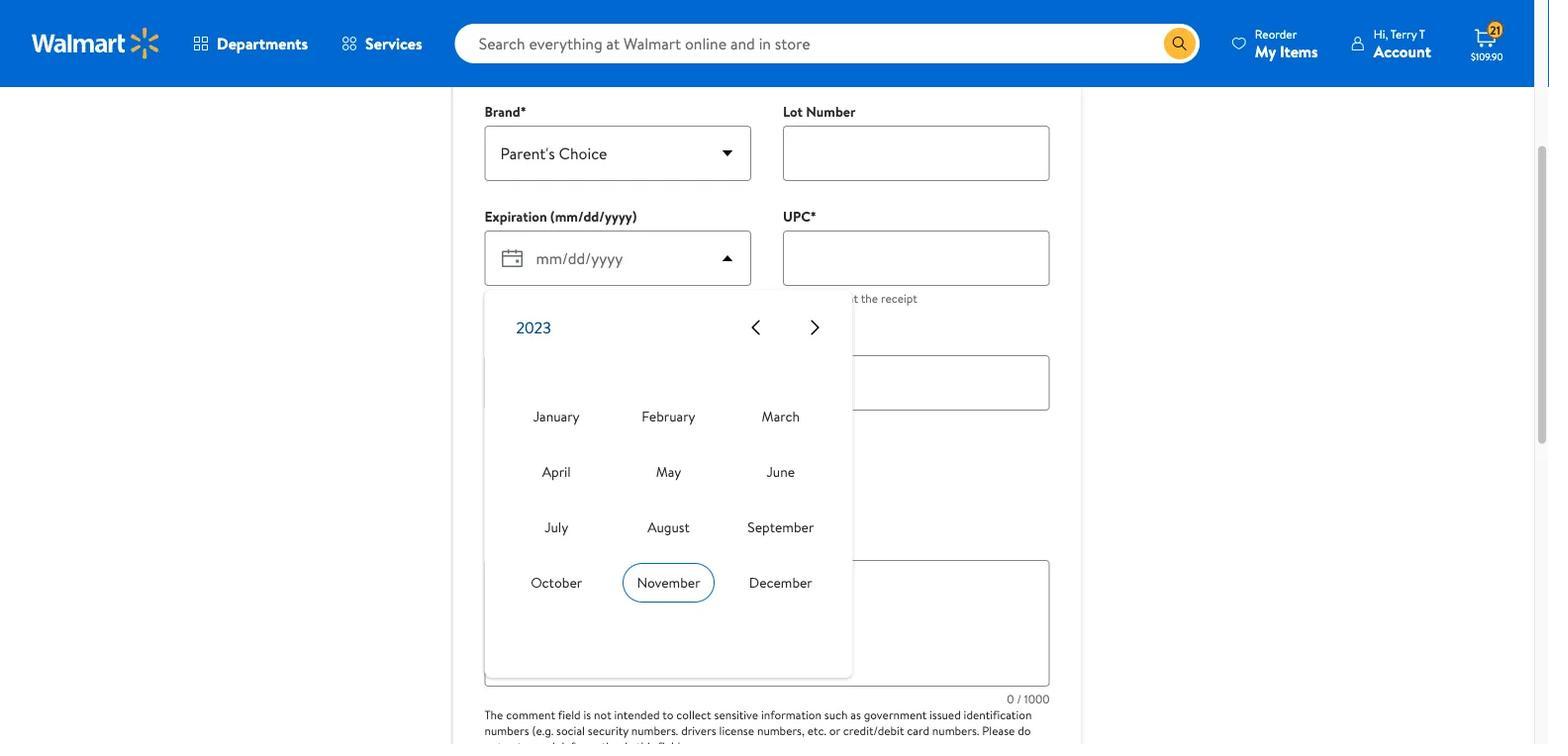 Task type: describe. For each thing, give the bounding box(es) containing it.
june button
[[735, 453, 827, 493]]

0 vertical spatial such
[[824, 707, 848, 724]]

lot
[[783, 102, 803, 122]]

january
[[533, 407, 580, 427]]

may button
[[623, 453, 715, 493]]

december button
[[735, 564, 827, 603]]

september button
[[735, 508, 827, 548]]

this inside the comment field is not intended to collect sensitive information such as government issued identification numbers (e.g. social security numbers. drivers license numbers, etc. or credit/debit card numbers. please do not enter such information in this field.
[[637, 738, 655, 745]]

you
[[783, 290, 802, 307]]

september
[[748, 518, 814, 538]]

december
[[749, 574, 813, 593]]

march button
[[735, 397, 827, 437]]

0 horizontal spatial not
[[485, 738, 502, 745]]

services
[[365, 33, 422, 54]]

lot number
[[783, 102, 856, 122]]

0 horizontal spatial information
[[562, 738, 622, 745]]

store
[[575, 468, 611, 490]]

november button
[[623, 564, 715, 603]]

was
[[520, 468, 545, 490]]

do
[[1018, 723, 1031, 739]]

21
[[1490, 21, 1501, 38]]

(mm/dd/yyyy)
[[550, 207, 637, 227]]

Item description* text field
[[485, 356, 1050, 411]]

1 horizontal spatial the
[[861, 290, 878, 307]]

enter
[[505, 738, 533, 745]]

credit/debit
[[843, 723, 904, 739]]

/
[[1017, 691, 1022, 708]]

february button
[[623, 397, 715, 437]]

to
[[663, 707, 674, 724]]

services button
[[325, 20, 439, 67]]

product
[[639, 29, 708, 57]]

item description*
[[485, 332, 590, 351]]

july
[[545, 518, 568, 538]]

february
[[642, 407, 696, 427]]

drivers
[[681, 723, 716, 739]]

1 numbers. from the left
[[631, 723, 678, 739]]

Walmart Site-Wide search field
[[455, 24, 1200, 63]]

(e.g.
[[532, 723, 554, 739]]

april
[[542, 463, 571, 482]]

reorder
[[1255, 25, 1297, 42]]

my
[[1255, 40, 1276, 62]]

issued
[[930, 707, 961, 724]]

license
[[719, 723, 754, 739]]

upc*
[[783, 207, 817, 227]]

2 numbers. from the left
[[932, 723, 979, 739]]

comments
[[581, 435, 675, 463]]

collect
[[677, 707, 711, 724]]

april button
[[511, 453, 603, 493]]

expiration (mm/dd/yyyy)
[[485, 207, 637, 227]]

UPC* text field
[[783, 231, 1050, 287]]

departments button
[[176, 20, 325, 67]]

field
[[558, 707, 581, 724]]

the inside tell us about the product *required fields
[[603, 29, 634, 57]]

enter your feedback*
[[485, 537, 615, 556]]

card
[[907, 723, 930, 739]]

march
[[762, 407, 800, 427]]

how
[[485, 468, 516, 490]]

previous year image
[[744, 316, 768, 340]]

january button
[[511, 397, 603, 437]]

about
[[545, 29, 598, 57]]

search icon image
[[1172, 36, 1188, 51]]

brand*
[[485, 102, 526, 122]]

collapse date picker image
[[716, 247, 740, 271]]

1 horizontal spatial information
[[761, 707, 822, 724]]

experience?
[[614, 468, 697, 490]]

numbers,
[[757, 723, 805, 739]]

expiration
[[485, 207, 547, 227]]

sensitive
[[714, 707, 758, 724]]

departments
[[217, 33, 308, 54]]

your for comments
[[538, 435, 576, 463]]

Enter Your Feedback* text field
[[485, 561, 1050, 687]]

account
[[1374, 40, 1432, 62]]

etc.
[[808, 723, 827, 739]]

intended
[[614, 707, 660, 724]]

your for feedback*
[[521, 537, 548, 556]]

or
[[830, 723, 840, 739]]

june
[[767, 463, 795, 482]]



Task type: vqa. For each thing, say whether or not it's contained in the screenshot.
Walmart Homepage icon
no



Task type: locate. For each thing, give the bounding box(es) containing it.
hi,
[[1374, 25, 1388, 42]]

at
[[848, 290, 858, 307]]

fields up july
[[538, 495, 566, 512]]

Search search field
[[455, 24, 1200, 63]]

this right in
[[637, 738, 655, 745]]

the right at
[[861, 290, 878, 307]]

0 horizontal spatial this
[[637, 738, 655, 745]]

not left enter in the bottom of the page
[[485, 738, 502, 745]]

us
[[518, 29, 540, 57]]

0 vertical spatial fields
[[538, 60, 566, 77]]

the
[[603, 29, 634, 57], [485, 707, 503, 724]]

2 fields from the top
[[538, 495, 566, 512]]

enter
[[485, 537, 518, 556]]

Lot Number text field
[[783, 126, 1050, 182]]

item
[[485, 332, 513, 351]]

0 horizontal spatial such
[[535, 738, 559, 745]]

november
[[637, 574, 701, 593]]

*required inside tell us about the product *required fields
[[485, 60, 536, 77]]

terry
[[1391, 25, 1417, 42]]

*required
[[485, 60, 536, 77], [485, 495, 536, 512]]

0 vertical spatial this
[[827, 290, 845, 307]]

the comment field is not intended to collect sensitive information such as government issued identification numbers (e.g. social security numbers. drivers license numbers, etc. or credit/debit card numbers. please do not enter such information in this field.
[[485, 707, 1032, 745]]

1 vertical spatial this
[[637, 738, 655, 745]]

2023 button
[[516, 317, 551, 339]]

you find this at the receipt
[[783, 290, 918, 307]]

your
[[538, 435, 576, 463], [521, 537, 548, 556]]

1 vertical spatial *required
[[485, 495, 536, 512]]

1 horizontal spatial such
[[824, 707, 848, 724]]

1 vertical spatial fields
[[538, 495, 566, 512]]

august
[[648, 518, 690, 538]]

1 vertical spatial such
[[535, 738, 559, 745]]

numbers.
[[631, 723, 678, 739], [932, 723, 979, 739]]

1 horizontal spatial this
[[827, 290, 845, 307]]

1 horizontal spatial not
[[594, 707, 612, 724]]

find
[[804, 290, 824, 307]]

comment
[[506, 707, 555, 724]]

fields
[[538, 60, 566, 77], [538, 495, 566, 512]]

your right 'enter'
[[521, 537, 548, 556]]

1 horizontal spatial the
[[603, 29, 634, 57]]

this
[[827, 290, 845, 307], [637, 738, 655, 745]]

0 vertical spatial the
[[603, 29, 634, 57]]

social
[[556, 723, 585, 739]]

reorder my items
[[1255, 25, 1318, 62]]

tell
[[485, 29, 514, 57]]

2 *required from the top
[[485, 495, 536, 512]]

*required down how
[[485, 495, 536, 512]]

please
[[982, 723, 1015, 739]]

fields inside tell us about the product *required fields
[[538, 60, 566, 77]]

august button
[[623, 508, 715, 548]]

1 vertical spatial the
[[485, 707, 503, 724]]

october button
[[511, 564, 603, 603]]

not right is
[[594, 707, 612, 724]]

0 vertical spatial your
[[538, 435, 576, 463]]

the inside the comment field is not intended to collect sensitive information such as government issued identification numbers (e.g. social security numbers. drivers license numbers, etc. or credit/debit card numbers. please do not enter such information in this field.
[[485, 707, 503, 724]]

information
[[761, 707, 822, 724], [562, 738, 622, 745]]

such left as
[[824, 707, 848, 724]]

as
[[851, 707, 861, 724]]

1000
[[1025, 691, 1050, 708]]

hi, terry t account
[[1374, 25, 1432, 62]]

security
[[588, 723, 629, 739]]

1 *required from the top
[[485, 60, 536, 77]]

tell us about the product *required fields
[[485, 29, 708, 77]]

identification
[[964, 707, 1032, 724]]

description*
[[516, 332, 590, 351]]

0 / 1000
[[1007, 691, 1050, 708]]

how was the store experience?
[[485, 468, 697, 490]]

*required fields
[[485, 495, 566, 512]]

may
[[656, 463, 681, 482]]

government
[[864, 707, 927, 724]]

share your comments
[[485, 435, 675, 463]]

such right enter in the bottom of the page
[[535, 738, 559, 745]]

share
[[485, 435, 533, 463]]

0 vertical spatial *required
[[485, 60, 536, 77]]

1 fields from the top
[[538, 60, 566, 77]]

0 vertical spatial information
[[761, 707, 822, 724]]

not
[[594, 707, 612, 724], [485, 738, 502, 745]]

1 vertical spatial not
[[485, 738, 502, 745]]

1 horizontal spatial numbers.
[[932, 723, 979, 739]]

next year image
[[803, 316, 827, 340]]

0 vertical spatial not
[[594, 707, 612, 724]]

0 horizontal spatial the
[[548, 468, 571, 490]]

july button
[[511, 508, 603, 548]]

in
[[625, 738, 634, 745]]

walmart image
[[32, 28, 160, 59]]

1 vertical spatial the
[[548, 468, 571, 490]]

october
[[531, 574, 582, 593]]

your down january
[[538, 435, 576, 463]]

the left comment on the left bottom of page
[[485, 707, 503, 724]]

such
[[824, 707, 848, 724], [535, 738, 559, 745]]

2023
[[516, 317, 551, 339]]

this left at
[[827, 290, 845, 307]]

feedback*
[[551, 537, 615, 556]]

is
[[584, 707, 591, 724]]

1 vertical spatial your
[[521, 537, 548, 556]]

0 horizontal spatial numbers.
[[631, 723, 678, 739]]

*required down 'tell'
[[485, 60, 536, 77]]

the right the was
[[548, 468, 571, 490]]

0 vertical spatial the
[[861, 290, 878, 307]]

$109.90
[[1471, 50, 1503, 63]]

information left the or
[[761, 707, 822, 724]]

information down is
[[562, 738, 622, 745]]

field.
[[658, 738, 683, 745]]

the right 'about'
[[603, 29, 634, 57]]

receipt
[[881, 290, 918, 307]]

numbers
[[485, 723, 529, 739]]

fields down 'about'
[[538, 60, 566, 77]]

1 vertical spatial information
[[562, 738, 622, 745]]

Expiration (mm/dd/yyyy) text field
[[528, 231, 712, 287]]

number
[[806, 102, 856, 122]]

0 horizontal spatial the
[[485, 707, 503, 724]]

0
[[1007, 691, 1014, 708]]

items
[[1280, 40, 1318, 62]]

t
[[1420, 25, 1426, 42]]



